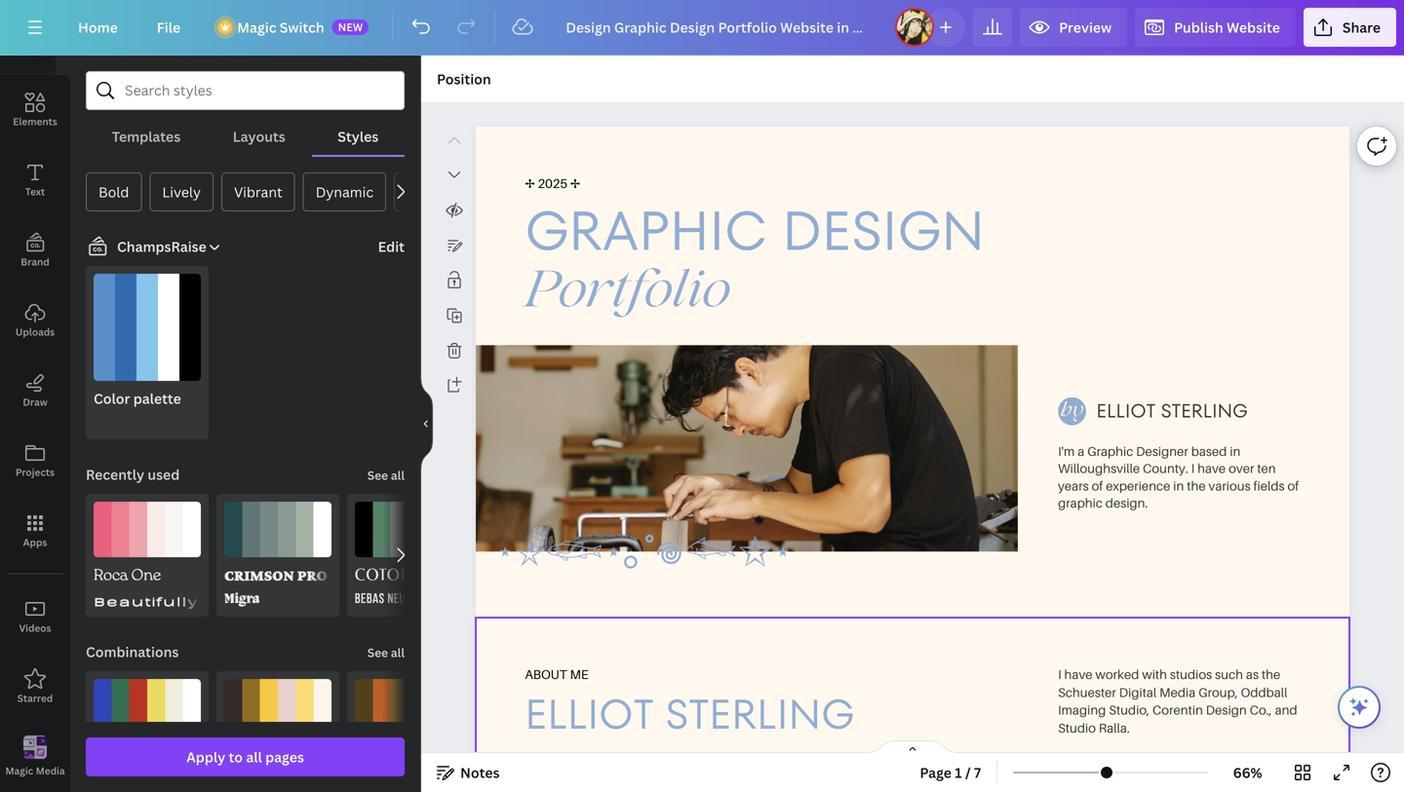 Task type: describe. For each thing, give the bounding box(es) containing it.
draw button
[[0, 356, 70, 426]]

videos button
[[0, 582, 70, 652]]

digital
[[1119, 685, 1157, 700]]

lively
[[162, 183, 201, 201]]

/
[[965, 764, 971, 783]]

share
[[1343, 18, 1381, 37]]

over
[[1229, 461, 1254, 476]]

as
[[1246, 667, 1259, 682]]

champsraise
[[117, 237, 206, 256]]

imaging
[[1058, 703, 1106, 718]]

new
[[338, 20, 363, 34]]

home
[[78, 18, 118, 37]]

magic media button
[[0, 723, 70, 793]]

used
[[148, 466, 180, 484]]

notes button
[[429, 758, 508, 789]]

1 of from the left
[[1092, 478, 1103, 494]]

apply "lemon meringue" style image
[[224, 680, 332, 786]]

1 ✢ from the left
[[525, 176, 535, 191]]

willoughsville
[[1058, 461, 1140, 476]]

combinations
[[86, 643, 179, 662]]

elliot for elliot sterling
[[525, 686, 654, 744]]

graphic
[[1058, 496, 1103, 511]]

ralla.
[[1099, 721, 1130, 736]]

preview
[[1059, 18, 1112, 37]]

studio
[[1058, 721, 1096, 736]]

media inside button
[[36, 765, 65, 778]]

bebas
[[355, 594, 385, 607]]

edit
[[378, 237, 405, 256]]

lively button
[[150, 173, 214, 212]]

have inside i'm a graphic designer based in willoughsville county. i have over ten years of experience in the various fields of graphic design.
[[1198, 461, 1226, 476]]

layouts
[[233, 127, 286, 146]]

i have worked with studios such as the schuester digital media group, oddball imaging studio, corentin design co., and studio ralla.
[[1058, 667, 1298, 736]]

schuester
[[1058, 685, 1116, 700]]

see for combinations
[[367, 645, 388, 661]]

graphic inside i'm a graphic designer based in willoughsville county. i have over ten years of experience in the various fields of graphic design.
[[1087, 444, 1133, 459]]

dynamic button
[[303, 173, 386, 212]]

vibrant
[[234, 183, 283, 201]]

videos
[[19, 622, 51, 635]]

cotoris bebas neue
[[355, 566, 426, 607]]

county.
[[1143, 461, 1188, 476]]

main menu bar
[[0, 0, 1404, 56]]

publish website button
[[1135, 8, 1296, 47]]

side panel tab list
[[0, 5, 70, 793]]

co.,
[[1250, 703, 1272, 718]]

migra
[[224, 593, 260, 608]]

champsraise button
[[78, 235, 222, 258]]

years
[[1058, 478, 1089, 494]]

projects
[[16, 466, 55, 479]]

have inside i have worked with studios such as the schuester digital media group, oddball imaging studio, corentin design co., and studio ralla.
[[1064, 667, 1093, 682]]

design.
[[1106, 496, 1148, 511]]

edit button
[[378, 236, 405, 257]]

1
[[955, 764, 962, 783]]

see for recently used
[[367, 468, 388, 484]]

hide image
[[420, 377, 433, 471]]

design inside 'button'
[[19, 45, 51, 58]]

2025
[[538, 176, 567, 191]]

elliot sterling
[[525, 686, 854, 744]]

to
[[229, 748, 243, 767]]

7
[[974, 764, 981, 783]]

uploads
[[15, 326, 55, 339]]

Search styles search field
[[125, 72, 366, 109]]

crimson pro migra
[[224, 567, 328, 608]]

design button
[[0, 5, 70, 75]]

see all button for recently used
[[365, 455, 407, 494]]

2 vertical spatial all
[[246, 748, 262, 767]]

1 horizontal spatial design
[[782, 193, 985, 269]]

beautifully
[[94, 593, 199, 609]]

experience
[[1106, 478, 1170, 494]]

66% button
[[1216, 758, 1279, 789]]

elements
[[13, 115, 57, 128]]

magic for magic media
[[5, 765, 33, 778]]

file
[[157, 18, 181, 37]]

uploads button
[[0, 286, 70, 356]]

recently used button
[[84, 455, 182, 494]]

crimson
[[224, 567, 294, 584]]

styles
[[338, 127, 379, 146]]

i'm a graphic designer based in willoughsville county. i have over ten years of experience in the various fields of graphic design.
[[1058, 444, 1299, 511]]

color palette button
[[86, 266, 209, 440]]

magic media
[[5, 765, 65, 778]]

canva assistant image
[[1348, 696, 1371, 720]]

elements button
[[0, 75, 70, 145]]

bold button
[[86, 173, 142, 212]]

apps button
[[0, 496, 70, 567]]

brand button
[[0, 216, 70, 286]]

with
[[1142, 667, 1167, 682]]

see all for combinations
[[367, 645, 405, 661]]

publish
[[1174, 18, 1223, 37]]

page 1 / 7
[[920, 764, 981, 783]]

show pages image
[[866, 740, 960, 756]]

fields
[[1254, 478, 1285, 494]]

portfolio
[[525, 271, 730, 320]]



Task type: locate. For each thing, give the bounding box(es) containing it.
starred
[[17, 692, 53, 705]]

publish website
[[1174, 18, 1280, 37]]

page
[[920, 764, 952, 783]]

palette
[[133, 390, 181, 408]]

combinations button
[[84, 633, 181, 672]]

66%
[[1233, 764, 1262, 783]]

graphic up willoughsville
[[1087, 444, 1133, 459]]

magic
[[237, 18, 276, 37], [5, 765, 33, 778]]

1 vertical spatial see
[[367, 645, 388, 661]]

1 see all button from the top
[[365, 455, 407, 494]]

0 vertical spatial i
[[1191, 461, 1195, 476]]

of down willoughsville
[[1092, 478, 1103, 494]]

Design title text field
[[550, 8, 887, 47]]

1 vertical spatial in
[[1173, 478, 1184, 494]]

2 of from the left
[[1288, 478, 1299, 494]]

0 vertical spatial magic
[[237, 18, 276, 37]]

i down based
[[1191, 461, 1195, 476]]

0 horizontal spatial magic
[[5, 765, 33, 778]]

0 horizontal spatial ✢
[[525, 176, 535, 191]]

0 vertical spatial see all button
[[365, 455, 407, 494]]

page 1 / 7 button
[[912, 758, 989, 789]]

all
[[391, 468, 405, 484], [391, 645, 405, 661], [246, 748, 262, 767]]

0 horizontal spatial of
[[1092, 478, 1103, 494]]

i inside i'm a graphic designer based in willoughsville county. i have over ten years of experience in the various fields of graphic design.
[[1191, 461, 1195, 476]]

roca one beautifully delicious sans
[[94, 566, 356, 609]]

media up "corentin"
[[1160, 685, 1196, 700]]

apply "toy store" style image
[[94, 680, 201, 786]]

all for combinations
[[391, 645, 405, 661]]

of right fields
[[1288, 478, 1299, 494]]

in
[[1230, 444, 1241, 459], [1173, 478, 1184, 494]]

have up "schuester"
[[1064, 667, 1093, 682]]

switch
[[280, 18, 324, 37]]

color palette
[[94, 390, 181, 408]]

magic switch
[[237, 18, 324, 37]]

0 vertical spatial elliot
[[1097, 398, 1156, 424]]

about
[[525, 667, 567, 682]]

0 vertical spatial all
[[391, 468, 405, 484]]

elliot
[[1097, 398, 1156, 424], [525, 686, 654, 744]]

home link
[[62, 8, 133, 47]]

bold
[[98, 183, 129, 201]]

media
[[1160, 685, 1196, 700], [36, 765, 65, 778]]

sterling
[[665, 686, 854, 744]]

graphic up the portfolio
[[525, 193, 767, 269]]

the left various
[[1187, 478, 1206, 494]]

worked
[[1096, 667, 1139, 682]]

0 vertical spatial graphic
[[525, 193, 767, 269]]

all down neue
[[391, 645, 405, 661]]

the inside i have worked with studios such as the schuester digital media group, oddball imaging studio, corentin design co., and studio ralla.
[[1262, 667, 1281, 682]]

1 vertical spatial magic
[[5, 765, 33, 778]]

elliot down me
[[525, 686, 654, 744]]

1 horizontal spatial graphic
[[1087, 444, 1133, 459]]

1 vertical spatial graphic
[[1087, 444, 1133, 459]]

see all down neue
[[367, 645, 405, 661]]

position button
[[429, 63, 499, 95]]

corentin
[[1153, 703, 1203, 718]]

0 horizontal spatial elliot
[[525, 686, 654, 744]]

1 horizontal spatial of
[[1288, 478, 1299, 494]]

i inside i have worked with studios such as the schuester digital media group, oddball imaging studio, corentin design co., and studio ralla.
[[1058, 667, 1062, 682]]

elliot for elliot sterling
[[1097, 398, 1156, 424]]

magic inside main menu bar
[[237, 18, 276, 37]]

0 vertical spatial have
[[1198, 461, 1226, 476]]

1 horizontal spatial the
[[1262, 667, 1281, 682]]

apps
[[23, 536, 47, 549]]

magic down starred
[[5, 765, 33, 778]]

a
[[1078, 444, 1085, 459]]

0 vertical spatial see
[[367, 468, 388, 484]]

have down based
[[1198, 461, 1226, 476]]

website
[[1227, 18, 1280, 37]]

text
[[25, 185, 45, 198]]

ten
[[1257, 461, 1276, 476]]

the inside i'm a graphic designer based in willoughsville county. i have over ten years of experience in the various fields of graphic design.
[[1187, 478, 1206, 494]]

i up "schuester"
[[1058, 667, 1062, 682]]

0 vertical spatial in
[[1230, 444, 1241, 459]]

1 vertical spatial media
[[36, 765, 65, 778]]

0 horizontal spatial graphic
[[525, 193, 767, 269]]

0 horizontal spatial media
[[36, 765, 65, 778]]

all left hide image
[[391, 468, 405, 484]]

pro
[[297, 567, 328, 584]]

see all for recently used
[[367, 468, 405, 484]]

all right to
[[246, 748, 262, 767]]

1 vertical spatial see all
[[367, 645, 405, 661]]

2 see from the top
[[367, 645, 388, 661]]

design inside i have worked with studios such as the schuester digital media group, oddball imaging studio, corentin design co., and studio ralla.
[[1206, 703, 1247, 718]]

projects button
[[0, 426, 70, 496]]

1 vertical spatial elliot
[[525, 686, 654, 744]]

see left hide image
[[367, 468, 388, 484]]

draw
[[23, 396, 47, 409]]

see all button down neue
[[365, 633, 407, 672]]

1 horizontal spatial elliot
[[1097, 398, 1156, 424]]

1 vertical spatial see all button
[[365, 633, 407, 672]]

oddball
[[1241, 685, 1288, 700]]

1 vertical spatial the
[[1262, 667, 1281, 682]]

0 horizontal spatial i
[[1058, 667, 1062, 682]]

share button
[[1304, 8, 1396, 47]]

graphic
[[525, 193, 767, 269], [1087, 444, 1133, 459]]

see all button
[[365, 455, 407, 494], [365, 633, 407, 672]]

file button
[[141, 8, 196, 47]]

⋆⭒𓆟⋆｡˚𖦹𓆜✩⋆
[[495, 522, 792, 582]]

all for recently used
[[391, 468, 405, 484]]

apply
[[186, 748, 225, 767]]

see down bebas
[[367, 645, 388, 661]]

dynamic
[[316, 183, 374, 201]]

me
[[570, 667, 589, 682]]

elliot sterling
[[1097, 398, 1248, 424]]

based
[[1191, 444, 1227, 459]]

magic inside magic media button
[[5, 765, 33, 778]]

elliot right by
[[1097, 398, 1156, 424]]

0 vertical spatial the
[[1187, 478, 1206, 494]]

media inside i have worked with studios such as the schuester digital media group, oddball imaging studio, corentin design co., and studio ralla.
[[1160, 685, 1196, 700]]

group,
[[1199, 685, 1238, 700]]

i
[[1191, 461, 1195, 476], [1058, 667, 1062, 682]]

see all left hide image
[[367, 468, 405, 484]]

the
[[1187, 478, 1206, 494], [1262, 667, 1281, 682]]

layouts button
[[207, 118, 312, 155]]

2 vertical spatial design
[[1206, 703, 1247, 718]]

apply to all pages
[[186, 748, 304, 767]]

in up "over"
[[1230, 444, 1241, 459]]

position
[[437, 70, 491, 88]]

2 horizontal spatial design
[[1206, 703, 1247, 718]]

0 horizontal spatial in
[[1173, 478, 1184, 494]]

1 horizontal spatial in
[[1230, 444, 1241, 459]]

the right as
[[1262, 667, 1281, 682]]

apply to all pages button
[[86, 738, 405, 777]]

have
[[1198, 461, 1226, 476], [1064, 667, 1093, 682]]

✢ left 2025
[[525, 176, 535, 191]]

media down starred
[[36, 765, 65, 778]]

1 vertical spatial i
[[1058, 667, 1062, 682]]

1 horizontal spatial i
[[1191, 461, 1195, 476]]

2 see all button from the top
[[365, 633, 407, 672]]

graphic design
[[525, 193, 985, 269]]

templates button
[[86, 118, 207, 155]]

0 horizontal spatial the
[[1187, 478, 1206, 494]]

studios
[[1170, 667, 1212, 682]]

see all button left hide image
[[365, 455, 407, 494]]

1 vertical spatial have
[[1064, 667, 1093, 682]]

1 horizontal spatial ✢
[[570, 176, 580, 191]]

0 horizontal spatial have
[[1064, 667, 1093, 682]]

1 horizontal spatial media
[[1160, 685, 1196, 700]]

0 horizontal spatial design
[[19, 45, 51, 58]]

1 see from the top
[[367, 468, 388, 484]]

1 horizontal spatial have
[[1198, 461, 1226, 476]]

1 see all from the top
[[367, 468, 405, 484]]

templates
[[112, 127, 181, 146]]

1 vertical spatial design
[[782, 193, 985, 269]]

designer
[[1136, 444, 1188, 459]]

magic left switch
[[237, 18, 276, 37]]

preview button
[[1020, 8, 1127, 47]]

and
[[1275, 703, 1298, 718]]

1 horizontal spatial magic
[[237, 18, 276, 37]]

notes
[[460, 764, 500, 783]]

0 vertical spatial media
[[1160, 685, 1196, 700]]

studio,
[[1109, 703, 1150, 718]]

✢
[[525, 176, 535, 191], [570, 176, 580, 191]]

styles button
[[312, 118, 405, 155]]

cotoris
[[355, 566, 426, 586]]

magic for magic switch
[[237, 18, 276, 37]]

2 see all from the top
[[367, 645, 405, 661]]

0 vertical spatial see all
[[367, 468, 405, 484]]

neue
[[388, 594, 411, 607]]

see all button for combinations
[[365, 633, 407, 672]]

one
[[131, 566, 161, 589]]

✢ right 2025
[[570, 176, 580, 191]]

brand
[[21, 255, 49, 269]]

various
[[1209, 478, 1251, 494]]

such
[[1215, 667, 1243, 682]]

0 vertical spatial design
[[19, 45, 51, 58]]

in down county.
[[1173, 478, 1184, 494]]

1 vertical spatial all
[[391, 645, 405, 661]]

2 ✢ from the left
[[570, 176, 580, 191]]

sterling
[[1161, 398, 1248, 424]]



Task type: vqa. For each thing, say whether or not it's contained in the screenshot.
button
no



